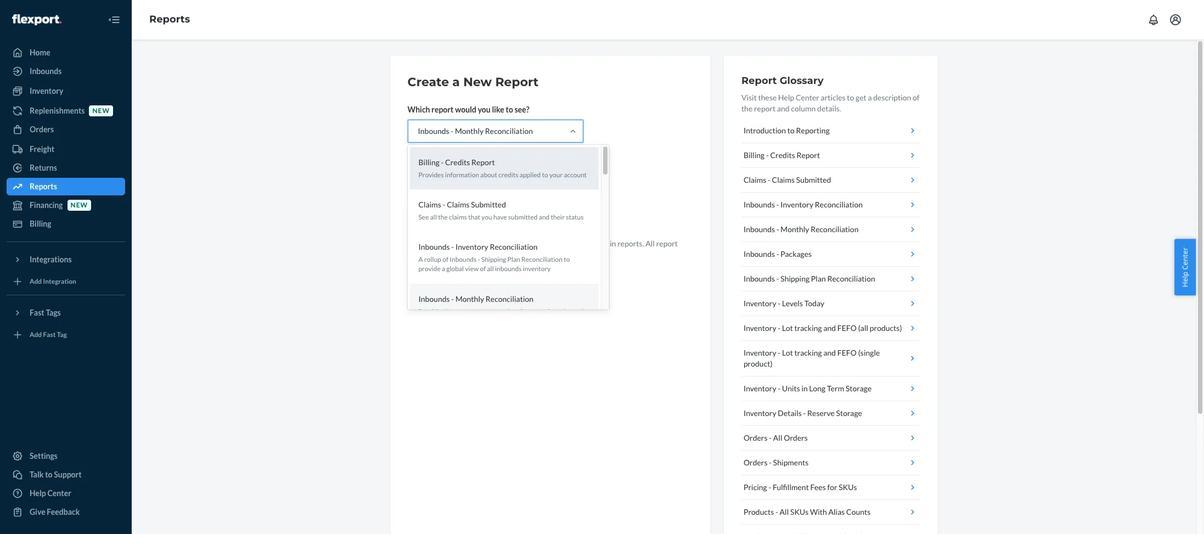 Task type: vqa. For each thing, say whether or not it's contained in the screenshot.


Task type: describe. For each thing, give the bounding box(es) containing it.
2 vertical spatial of
[[480, 265, 486, 273]]

add for add integration
[[30, 277, 42, 286]]

orders - all orders
[[744, 433, 808, 442]]

report left would
[[432, 105, 454, 114]]

and inside visit these help center articles to get a description of the report and column details.
[[777, 104, 790, 113]]

- inside inbounds - shipping plan reconciliation button
[[776, 274, 779, 283]]

inbounds - inventory reconciliation a rollup of inbounds - shipping plan reconciliation to provide a global view of all inbounds inventory
[[418, 242, 570, 273]]

inbounds inside inbounds - monthly reconciliation provides inventory movement data for any selected month
[[418, 294, 450, 303]]

description
[[873, 93, 911, 102]]

help inside visit these help center articles to get a description of the report and column details.
[[778, 93, 794, 102]]

to right like
[[506, 105, 513, 114]]

inventory details - reserve storage button
[[741, 401, 920, 426]]

account
[[564, 171, 587, 179]]

report inside it may take up to 2 hours for new information to be reflected in reports. all report time fields are in universal time (utc).
[[656, 239, 678, 248]]

inbounds down "home"
[[30, 66, 62, 76]]

- inside inventory - levels today button
[[778, 299, 781, 308]]

1 horizontal spatial in
[[610, 239, 616, 248]]

inbounds - monthly reconciliation provides inventory movement data for any selected month
[[418, 294, 586, 315]]

open account menu image
[[1169, 13, 1182, 26]]

be
[[568, 239, 576, 248]]

all for orders
[[773, 433, 782, 442]]

create report button
[[408, 207, 474, 229]]

tracking for (single
[[794, 348, 822, 357]]

0 vertical spatial monthly
[[455, 126, 484, 136]]

pricing
[[744, 482, 767, 492]]

talk to support
[[30, 470, 82, 479]]

inbounds - monthly reconciliation inside button
[[744, 224, 859, 234]]

may
[[414, 239, 428, 248]]

and inside inventory - lot tracking and fefo (all products) button
[[823, 323, 836, 333]]

inbounds - packages button
[[741, 242, 920, 267]]

to left 2
[[456, 239, 463, 248]]

0 vertical spatial reports link
[[149, 13, 190, 25]]

and inside inventory - lot tracking and fefo (single product)
[[823, 348, 836, 357]]

returns link
[[7, 159, 125, 177]]

new inside it may take up to 2 hours for new information to be reflected in reports. all report time fields are in universal time (utc).
[[503, 239, 517, 248]]

support
[[54, 470, 82, 479]]

claims
[[449, 213, 467, 221]]

help center inside button
[[1180, 247, 1190, 287]]

provides for billing
[[418, 171, 444, 179]]

freight link
[[7, 141, 125, 158]]

new for replenishments
[[92, 107, 110, 115]]

of inside visit these help center articles to get a description of the report and column details.
[[913, 93, 920, 102]]

- inside the "orders - shipments" "button"
[[769, 458, 772, 467]]

give
[[30, 507, 45, 516]]

submitted for claims - claims submitted see all the claims that you have submitted and their status
[[471, 200, 506, 209]]

returns
[[30, 163, 57, 172]]

monthly inside button
[[781, 224, 809, 234]]

month
[[408, 156, 431, 166]]

settings link
[[7, 447, 125, 465]]

like
[[492, 105, 504, 114]]

(all
[[858, 323, 868, 333]]

storage inside button
[[836, 408, 862, 418]]

inventory for inventory - units in long term storage
[[744, 384, 776, 393]]

integration
[[43, 277, 76, 286]]

- inside claims - claims submitted button
[[768, 175, 771, 184]]

freight
[[30, 144, 54, 154]]

financing
[[30, 200, 63, 210]]

billing for billing
[[30, 219, 51, 228]]

time
[[408, 250, 423, 259]]

billing link
[[7, 215, 125, 233]]

for inside it may take up to 2 hours for new information to be reflected in reports. all report time fields are in universal time (utc).
[[491, 239, 501, 248]]

0 horizontal spatial help
[[30, 488, 46, 498]]

inbounds - monthly reconciliation button
[[741, 217, 920, 242]]

- inside inventory details - reserve storage button
[[803, 408, 806, 418]]

visit these help center articles to get a description of the report and column details.
[[741, 93, 920, 113]]

- inside inventory - lot tracking and fefo (all products) button
[[778, 323, 781, 333]]

shipping inside the inbounds - inventory reconciliation a rollup of inbounds - shipping plan reconciliation to provide a global view of all inbounds inventory
[[481, 255, 506, 264]]

month
[[567, 307, 586, 315]]

help center link
[[7, 485, 125, 502]]

have
[[493, 213, 507, 221]]

introduction to reporting
[[744, 126, 830, 135]]

information inside it may take up to 2 hours for new information to be reflected in reports. all report time fields are in universal time (utc).
[[518, 239, 558, 248]]

report for create a new report
[[495, 75, 539, 89]]

report for billing - credits report
[[797, 150, 820, 160]]

flexport logo image
[[12, 14, 61, 25]]

inventory for inventory details - reserve storage
[[744, 408, 776, 418]]

0 vertical spatial inbounds - monthly reconciliation
[[418, 126, 533, 136]]

1 vertical spatial fast
[[43, 331, 56, 339]]

a inside the inbounds - inventory reconciliation a rollup of inbounds - shipping plan reconciliation to provide a global view of all inbounds inventory
[[442, 265, 445, 273]]

details.
[[817, 104, 841, 113]]

units
[[782, 384, 800, 393]]

- inside pricing - fulfillment fees for skus button
[[769, 482, 771, 492]]

2
[[464, 239, 469, 248]]

reserve
[[807, 408, 835, 418]]

lot for inventory - lot tracking and fefo (all products)
[[782, 323, 793, 333]]

billing - credits report button
[[741, 143, 920, 168]]

close navigation image
[[108, 13, 121, 26]]

your
[[549, 171, 563, 179]]

products - all skus with alias counts
[[744, 507, 871, 516]]

products - all skus with alias counts button
[[741, 500, 920, 525]]

the inside claims - claims submitted see all the claims that you have submitted and their status
[[438, 213, 448, 221]]

(single
[[858, 348, 880, 357]]

see
[[418, 213, 429, 221]]

inbounds link
[[7, 63, 125, 80]]

fields
[[424, 250, 442, 259]]

inventory inside button
[[781, 200, 813, 209]]

help center button
[[1175, 239, 1196, 295]]

report inside visit these help center articles to get a description of the report and column details.
[[754, 104, 776, 113]]

center inside button
[[1180, 247, 1190, 270]]

inbounds - shipping plan reconciliation
[[744, 274, 875, 283]]

provide
[[418, 265, 441, 273]]

to inside billing - credits report provides information about credits applied to your account
[[542, 171, 548, 179]]

tracking for (all
[[794, 323, 822, 333]]

orders for orders - all orders
[[744, 433, 768, 442]]

inventory for inventory - lot tracking and fefo (single product)
[[744, 348, 776, 357]]

alias
[[828, 507, 845, 516]]

1 vertical spatial reports
[[30, 182, 57, 191]]

billing for billing - credits report provides information about credits applied to your account
[[418, 158, 440, 167]]

inventory inside inbounds - monthly reconciliation provides inventory movement data for any selected month
[[445, 307, 473, 315]]

feedback
[[47, 507, 80, 516]]

to inside the inbounds - inventory reconciliation a rollup of inbounds - shipping plan reconciliation to provide a global view of all inbounds inventory
[[564, 255, 570, 264]]

give feedback button
[[7, 503, 125, 521]]

selected
[[542, 307, 566, 315]]

- inside inbounds - monthly reconciliation provides inventory movement data for any selected month
[[451, 294, 454, 303]]

term
[[827, 384, 844, 393]]

credits for billing - credits report
[[770, 150, 795, 160]]

report glossary
[[741, 75, 824, 87]]

billing - credits report
[[744, 150, 820, 160]]

the inside visit these help center articles to get a description of the report and column details.
[[741, 104, 753, 113]]

- inside 'inbounds - inventory reconciliation' button
[[776, 200, 779, 209]]

- down which report would you like to see?
[[451, 126, 453, 136]]

- inside 'inbounds - packages' button
[[776, 249, 779, 259]]

get
[[856, 93, 866, 102]]

create a new report
[[408, 75, 539, 89]]

inventory - units in long term storage
[[744, 384, 872, 393]]

orders - shipments
[[744, 458, 809, 467]]

inventory - lot tracking and fefo (all products) button
[[741, 316, 920, 341]]

these
[[758, 93, 777, 102]]

settings
[[30, 451, 58, 460]]

create for create a new report
[[408, 75, 449, 89]]

a
[[418, 255, 423, 264]]

inbounds up rollup
[[418, 242, 450, 252]]

- inside inventory - units in long term storage "button"
[[778, 384, 781, 393]]

today
[[804, 299, 824, 308]]

give feedback
[[30, 507, 80, 516]]

inventory - lot tracking and fefo (single product) button
[[741, 341, 920, 377]]

counts
[[846, 507, 871, 516]]

open notifications image
[[1147, 13, 1160, 26]]

1 horizontal spatial skus
[[839, 482, 857, 492]]

1 vertical spatial help center
[[30, 488, 71, 498]]

replenishments
[[30, 106, 85, 115]]

to left be
[[559, 239, 567, 248]]

it
[[408, 239, 413, 248]]

a inside visit these help center articles to get a description of the report and column details.
[[868, 93, 872, 102]]

in inside "button"
[[802, 384, 808, 393]]

help inside button
[[1180, 271, 1190, 287]]

for inside button
[[827, 482, 837, 492]]

claims - claims submitted see all the claims that you have submitted and their status
[[418, 200, 584, 221]]

their
[[551, 213, 565, 221]]

report up these
[[741, 75, 777, 87]]

inventory inside the inbounds - inventory reconciliation a rollup of inbounds - shipping plan reconciliation to provide a global view of all inbounds inventory
[[523, 265, 551, 273]]

applied
[[520, 171, 541, 179]]

add integration link
[[7, 273, 125, 290]]

fefo for (single
[[837, 348, 857, 357]]

credits for billing - credits report provides information about credits applied to your account
[[445, 158, 470, 167]]



Task type: locate. For each thing, give the bounding box(es) containing it.
inventory - lot tracking and fefo (all products)
[[744, 323, 902, 333]]

to inside talk to support button
[[45, 470, 52, 479]]

storage right reserve
[[836, 408, 862, 418]]

1 horizontal spatial for
[[520, 307, 529, 315]]

the down visit
[[741, 104, 753, 113]]

1 vertical spatial help
[[1180, 271, 1190, 287]]

2 horizontal spatial a
[[868, 93, 872, 102]]

skus up counts
[[839, 482, 857, 492]]

information up '(utc).'
[[518, 239, 558, 248]]

of right description
[[913, 93, 920, 102]]

inbounds - shipping plan reconciliation button
[[741, 267, 920, 291]]

inbounds
[[30, 66, 62, 76], [418, 126, 449, 136], [744, 200, 775, 209], [744, 224, 775, 234], [418, 242, 450, 252], [744, 249, 775, 259], [450, 255, 477, 264], [744, 274, 775, 283], [418, 294, 450, 303]]

1 vertical spatial all
[[773, 433, 782, 442]]

inventory left movement at bottom
[[445, 307, 473, 315]]

reconciliation inside button
[[827, 274, 875, 283]]

- up orders - shipments
[[769, 433, 772, 442]]

lot for inventory - lot tracking and fefo (single product)
[[782, 348, 793, 357]]

0 horizontal spatial shipping
[[481, 255, 506, 264]]

claims
[[744, 175, 766, 184], [772, 175, 795, 184], [418, 200, 441, 209], [447, 200, 470, 209]]

1 horizontal spatial information
[[518, 239, 558, 248]]

inbounds inside button
[[744, 224, 775, 234]]

billing down the financing at the left top of page
[[30, 219, 51, 228]]

information inside billing - credits report provides information about credits applied to your account
[[445, 171, 479, 179]]

create inside button
[[417, 213, 441, 223]]

1 vertical spatial a
[[868, 93, 872, 102]]

shipping up inbounds
[[481, 255, 506, 264]]

with
[[810, 507, 827, 516]]

1 fefo from the top
[[837, 323, 857, 333]]

2 add from the top
[[30, 331, 42, 339]]

0 horizontal spatial inbounds - monthly reconciliation
[[418, 126, 533, 136]]

0 horizontal spatial all
[[430, 213, 437, 221]]

billing inside button
[[744, 150, 765, 160]]

to inside introduction to reporting button
[[787, 126, 795, 135]]

a left global
[[442, 265, 445, 273]]

2 vertical spatial center
[[47, 488, 71, 498]]

which
[[408, 105, 430, 114]]

are
[[444, 250, 455, 259]]

view
[[465, 265, 479, 273]]

about
[[480, 171, 497, 179]]

0 vertical spatial submitted
[[796, 175, 831, 184]]

billing for billing - credits report
[[744, 150, 765, 160]]

inventory - levels today button
[[741, 291, 920, 316]]

1 vertical spatial provides
[[418, 307, 444, 315]]

inventory for inventory - lot tracking and fefo (all products)
[[744, 323, 776, 333]]

you right that
[[481, 213, 492, 221]]

tracking inside inventory - lot tracking and fefo (single product)
[[794, 348, 822, 357]]

2 vertical spatial help
[[30, 488, 46, 498]]

0 horizontal spatial credits
[[445, 158, 470, 167]]

- inside inventory - lot tracking and fefo (single product)
[[778, 348, 781, 357]]

to right talk
[[45, 470, 52, 479]]

1 horizontal spatial billing
[[418, 158, 440, 167]]

- left levels
[[778, 299, 781, 308]]

storage right term at the right bottom
[[846, 384, 872, 393]]

product)
[[744, 359, 773, 368]]

all inside it may take up to 2 hours for new information to be reflected in reports. all report time fields are in universal time (utc).
[[646, 239, 655, 248]]

- left packages
[[776, 249, 779, 259]]

1 vertical spatial fefo
[[837, 348, 857, 357]]

report down reporting
[[797, 150, 820, 160]]

2 horizontal spatial in
[[802, 384, 808, 393]]

in left long
[[802, 384, 808, 393]]

inventory up orders - all orders
[[744, 408, 776, 418]]

2 vertical spatial all
[[780, 507, 789, 516]]

all inside claims - claims submitted see all the claims that you have submitted and their status
[[430, 213, 437, 221]]

0 vertical spatial skus
[[839, 482, 857, 492]]

0 vertical spatial fast
[[30, 308, 44, 317]]

fast inside dropdown button
[[30, 308, 44, 317]]

plan inside the inbounds - inventory reconciliation a rollup of inbounds - shipping plan reconciliation to provide a global view of all inbounds inventory
[[507, 255, 520, 264]]

2 tracking from the top
[[794, 348, 822, 357]]

inventory inside "button"
[[744, 384, 776, 393]]

billing down introduction
[[744, 150, 765, 160]]

inventory - levels today
[[744, 299, 824, 308]]

lot down inventory - levels today
[[782, 323, 793, 333]]

orders link
[[7, 121, 125, 138]]

1 vertical spatial add
[[30, 331, 42, 339]]

inbounds down provide
[[418, 294, 450, 303]]

1 horizontal spatial inventory
[[523, 265, 551, 273]]

inventory
[[30, 86, 63, 95], [781, 200, 813, 209], [455, 242, 488, 252], [744, 299, 776, 308], [744, 323, 776, 333], [744, 348, 776, 357], [744, 384, 776, 393], [744, 408, 776, 418]]

to left get
[[847, 93, 854, 102]]

2 horizontal spatial help
[[1180, 271, 1190, 287]]

talk
[[30, 470, 44, 479]]

for right fees
[[827, 482, 837, 492]]

inventory down inventory - levels today
[[744, 323, 776, 333]]

0 vertical spatial lot
[[782, 323, 793, 333]]

1 horizontal spatial the
[[741, 104, 753, 113]]

provides inside billing - credits report provides information about credits applied to your account
[[418, 171, 444, 179]]

and
[[777, 104, 790, 113], [539, 213, 550, 221], [823, 323, 836, 333], [823, 348, 836, 357]]

pricing - fulfillment fees for skus button
[[741, 475, 920, 500]]

all right reports.
[[646, 239, 655, 248]]

0 vertical spatial inventory
[[523, 265, 551, 273]]

pricing - fulfillment fees for skus
[[744, 482, 857, 492]]

for inside inbounds - monthly reconciliation provides inventory movement data for any selected month
[[520, 307, 529, 315]]

take
[[430, 239, 444, 248]]

-
[[451, 126, 453, 136], [766, 150, 769, 160], [441, 158, 444, 167], [768, 175, 771, 184], [776, 200, 779, 209], [443, 200, 445, 209], [776, 224, 779, 234], [451, 242, 454, 252], [776, 249, 779, 259], [478, 255, 480, 264], [776, 274, 779, 283], [451, 294, 454, 303], [778, 299, 781, 308], [778, 323, 781, 333], [778, 348, 781, 357], [778, 384, 781, 393], [803, 408, 806, 418], [769, 433, 772, 442], [769, 458, 772, 467], [769, 482, 771, 492], [776, 507, 778, 516]]

- inside the orders - all orders button
[[769, 433, 772, 442]]

0 horizontal spatial of
[[442, 255, 448, 264]]

introduction
[[744, 126, 786, 135]]

inventory
[[523, 265, 551, 273], [445, 307, 473, 315]]

report left that
[[442, 213, 465, 223]]

monthly inside inbounds - monthly reconciliation provides inventory movement data for any selected month
[[455, 294, 484, 303]]

- up create report
[[443, 200, 445, 209]]

fefo left (all
[[837, 323, 857, 333]]

provides down month
[[418, 171, 444, 179]]

inventory down claims - claims submitted
[[781, 200, 813, 209]]

report
[[495, 75, 539, 89], [741, 75, 777, 87], [797, 150, 820, 160], [471, 158, 495, 167]]

inbounds left packages
[[744, 249, 775, 259]]

inventory up view
[[455, 242, 488, 252]]

for
[[491, 239, 501, 248], [520, 307, 529, 315], [827, 482, 837, 492]]

inventory details - reserve storage
[[744, 408, 862, 418]]

shipping inside button
[[781, 274, 810, 283]]

credits right month
[[445, 158, 470, 167]]

- right month
[[441, 158, 444, 167]]

shipments
[[773, 458, 809, 467]]

0 vertical spatial all
[[430, 213, 437, 221]]

reconciliation inside inbounds - monthly reconciliation provides inventory movement data for any selected month
[[486, 294, 534, 303]]

1 vertical spatial inventory
[[445, 307, 473, 315]]

skus left with
[[790, 507, 809, 516]]

which report would you like to see?
[[408, 105, 529, 114]]

- inside claims - claims submitted see all the claims that you have submitted and their status
[[443, 200, 445, 209]]

- right details
[[803, 408, 806, 418]]

2 fefo from the top
[[837, 348, 857, 357]]

0 vertical spatial information
[[445, 171, 479, 179]]

0 vertical spatial of
[[913, 93, 920, 102]]

add integration
[[30, 277, 76, 286]]

all right see
[[430, 213, 437, 221]]

1 vertical spatial plan
[[811, 274, 826, 283]]

- right pricing
[[769, 482, 771, 492]]

0 horizontal spatial submitted
[[471, 200, 506, 209]]

storage
[[846, 384, 872, 393], [836, 408, 862, 418]]

orders up shipments
[[784, 433, 808, 442]]

- up inbounds - packages
[[776, 224, 779, 234]]

the left claims
[[438, 213, 448, 221]]

visit
[[741, 93, 757, 102]]

add fast tag link
[[7, 326, 125, 344]]

2 vertical spatial a
[[442, 265, 445, 273]]

1 vertical spatial skus
[[790, 507, 809, 516]]

inventory for inventory
[[30, 86, 63, 95]]

- left 2
[[451, 242, 454, 252]]

1 vertical spatial inbounds - monthly reconciliation
[[744, 224, 859, 234]]

2 horizontal spatial of
[[913, 93, 920, 102]]

lot up units
[[782, 348, 793, 357]]

1 add from the top
[[30, 277, 42, 286]]

report down these
[[754, 104, 776, 113]]

credits inside button
[[770, 150, 795, 160]]

inventory down product)
[[744, 384, 776, 393]]

inbounds up global
[[450, 255, 477, 264]]

create for create report
[[417, 213, 441, 223]]

0 vertical spatial new
[[92, 107, 110, 115]]

1 vertical spatial submitted
[[471, 200, 506, 209]]

1 vertical spatial lot
[[782, 348, 793, 357]]

add fast tag
[[30, 331, 67, 339]]

new for financing
[[71, 201, 88, 209]]

create up the which in the left top of the page
[[408, 75, 449, 89]]

all right the products
[[780, 507, 789, 516]]

fulfillment
[[773, 482, 809, 492]]

add for add fast tag
[[30, 331, 42, 339]]

of right rollup
[[442, 255, 448, 264]]

- inside billing - credits report provides information about credits applied to your account
[[441, 158, 444, 167]]

0 vertical spatial storage
[[846, 384, 872, 393]]

you inside claims - claims submitted see all the claims that you have submitted and their status
[[481, 213, 492, 221]]

inventory inside the inbounds - inventory reconciliation a rollup of inbounds - shipping plan reconciliation to provide a global view of all inbounds inventory
[[455, 242, 488, 252]]

1 horizontal spatial help center
[[1180, 247, 1190, 287]]

0 horizontal spatial skus
[[790, 507, 809, 516]]

1 vertical spatial tracking
[[794, 348, 822, 357]]

submitted for claims - claims submitted
[[796, 175, 831, 184]]

- down inventory - levels today
[[778, 323, 781, 333]]

in left reports.
[[610, 239, 616, 248]]

1 horizontal spatial help
[[778, 93, 794, 102]]

reports.
[[618, 239, 644, 248]]

report up about
[[471, 158, 495, 167]]

credits
[[498, 171, 518, 179]]

would
[[455, 105, 476, 114]]

0 horizontal spatial in
[[456, 250, 462, 259]]

you
[[478, 105, 491, 114], [481, 213, 492, 221]]

inbounds - monthly reconciliation down inbounds - inventory reconciliation
[[744, 224, 859, 234]]

inventory down '(utc).'
[[523, 265, 551, 273]]

add
[[30, 277, 42, 286], [30, 331, 42, 339]]

1 vertical spatial of
[[442, 255, 448, 264]]

help center
[[1180, 247, 1190, 287], [30, 488, 71, 498]]

products
[[744, 507, 774, 516]]

create report
[[417, 213, 465, 223]]

- down claims - claims submitted
[[776, 200, 779, 209]]

help
[[778, 93, 794, 102], [1180, 271, 1190, 287], [30, 488, 46, 498]]

provides down provide
[[418, 307, 444, 315]]

- inside products - all skus with alias counts button
[[776, 507, 778, 516]]

tracking down today
[[794, 323, 822, 333]]

1 lot from the top
[[782, 323, 793, 333]]

home
[[30, 48, 50, 57]]

inventory for inventory - levels today
[[744, 299, 776, 308]]

(utc).
[[516, 250, 537, 259]]

tracking
[[794, 323, 822, 333], [794, 348, 822, 357]]

1 horizontal spatial reports link
[[149, 13, 190, 25]]

and left their at left top
[[539, 213, 550, 221]]

add left integration
[[30, 277, 42, 286]]

report right reports.
[[656, 239, 678, 248]]

fast left tag
[[43, 331, 56, 339]]

0 vertical spatial plan
[[507, 255, 520, 264]]

long
[[809, 384, 826, 393]]

0 vertical spatial create
[[408, 75, 449, 89]]

center inside visit these help center articles to get a description of the report and column details.
[[796, 93, 819, 102]]

inventory - lot tracking and fefo (single product)
[[744, 348, 880, 368]]

all
[[430, 213, 437, 221], [487, 265, 494, 273]]

2 lot from the top
[[782, 348, 793, 357]]

0 vertical spatial provides
[[418, 171, 444, 179]]

any
[[530, 307, 540, 315]]

0 vertical spatial the
[[741, 104, 753, 113]]

integrations button
[[7, 251, 125, 268]]

all inside products - all skus with alias counts button
[[780, 507, 789, 516]]

inbounds down claims - claims submitted
[[744, 200, 775, 209]]

all inside the orders - all orders button
[[773, 433, 782, 442]]

0 horizontal spatial center
[[47, 488, 71, 498]]

1 horizontal spatial new
[[92, 107, 110, 115]]

it may take up to 2 hours for new information to be reflected in reports. all report time fields are in universal time (utc).
[[408, 239, 678, 259]]

all inside the inbounds - inventory reconciliation a rollup of inbounds - shipping plan reconciliation to provide a global view of all inbounds inventory
[[487, 265, 494, 273]]

0 horizontal spatial inventory
[[445, 307, 473, 315]]

to inside visit these help center articles to get a description of the report and column details.
[[847, 93, 854, 102]]

report for billing - credits report provides information about credits applied to your account
[[471, 158, 495, 167]]

see?
[[515, 105, 529, 114]]

claims - claims submitted button
[[741, 168, 920, 193]]

to down be
[[564, 255, 570, 264]]

all up orders - shipments
[[773, 433, 782, 442]]

storage inside "button"
[[846, 384, 872, 393]]

reconciliation inside button
[[815, 200, 863, 209]]

2 horizontal spatial center
[[1180, 247, 1190, 270]]

plan inside button
[[811, 274, 826, 283]]

new
[[92, 107, 110, 115], [71, 201, 88, 209], [503, 239, 517, 248]]

center
[[796, 93, 819, 102], [1180, 247, 1190, 270], [47, 488, 71, 498]]

lot inside inventory - lot tracking and fefo (single product)
[[782, 348, 793, 357]]

1 horizontal spatial shipping
[[781, 274, 810, 283]]

shipping down packages
[[781, 274, 810, 283]]

tracking down inventory - lot tracking and fefo (all products)
[[794, 348, 822, 357]]

2 vertical spatial in
[[802, 384, 808, 393]]

all for products
[[780, 507, 789, 516]]

1 tracking from the top
[[794, 323, 822, 333]]

credits down introduction to reporting
[[770, 150, 795, 160]]

orders inside "button"
[[744, 458, 768, 467]]

orders up orders - shipments
[[744, 433, 768, 442]]

report inside button
[[442, 213, 465, 223]]

- up view
[[478, 255, 480, 264]]

0 vertical spatial a
[[452, 75, 460, 89]]

- left units
[[778, 384, 781, 393]]

inbounds down inbounds - packages
[[744, 274, 775, 283]]

0 vertical spatial fefo
[[837, 323, 857, 333]]

for up time
[[491, 239, 501, 248]]

reconciliation inside button
[[811, 224, 859, 234]]

create
[[408, 75, 449, 89], [417, 213, 441, 223]]

inbounds - packages
[[744, 249, 812, 259]]

inbounds - monthly reconciliation down which report would you like to see?
[[418, 126, 533, 136]]

levels
[[782, 299, 803, 308]]

billing inside billing - credits report provides information about credits applied to your account
[[418, 158, 440, 167]]

1 horizontal spatial inbounds - monthly reconciliation
[[744, 224, 859, 234]]

lot inside inventory - lot tracking and fefo (all products) button
[[782, 323, 793, 333]]

report up see?
[[495, 75, 539, 89]]

0 horizontal spatial reports link
[[7, 178, 125, 195]]

of right view
[[480, 265, 486, 273]]

new up orders link
[[92, 107, 110, 115]]

inbounds - inventory reconciliation button
[[741, 193, 920, 217]]

for left any
[[520, 307, 529, 315]]

submitted up inbounds - inventory reconciliation
[[796, 175, 831, 184]]

1 vertical spatial for
[[520, 307, 529, 315]]

report inside billing - credits report provides information about credits applied to your account
[[471, 158, 495, 167]]

1 horizontal spatial credits
[[770, 150, 795, 160]]

lot
[[782, 323, 793, 333], [782, 348, 793, 357]]

0 vertical spatial tracking
[[794, 323, 822, 333]]

0 horizontal spatial new
[[71, 201, 88, 209]]

2 vertical spatial for
[[827, 482, 837, 492]]

reports link
[[149, 13, 190, 25], [7, 178, 125, 195]]

1 vertical spatial storage
[[836, 408, 862, 418]]

- inside billing - credits report button
[[766, 150, 769, 160]]

1 horizontal spatial a
[[452, 75, 460, 89]]

0 vertical spatial shipping
[[481, 255, 506, 264]]

inventory - units in long term storage button
[[741, 377, 920, 401]]

to left your
[[542, 171, 548, 179]]

information left about
[[445, 171, 479, 179]]

2 horizontal spatial billing
[[744, 150, 765, 160]]

0 vertical spatial you
[[478, 105, 491, 114]]

0 horizontal spatial billing
[[30, 219, 51, 228]]

packages
[[781, 249, 812, 259]]

- down inbounds - packages
[[776, 274, 779, 283]]

1 horizontal spatial center
[[796, 93, 819, 102]]

- left shipments
[[769, 458, 772, 467]]

provides for inbounds
[[418, 307, 444, 315]]

and down inventory - lot tracking and fefo (all products) button
[[823, 348, 836, 357]]

0 horizontal spatial reports
[[30, 182, 57, 191]]

that
[[468, 213, 480, 221]]

plan up today
[[811, 274, 826, 283]]

and left the column
[[777, 104, 790, 113]]

1 vertical spatial reports link
[[7, 178, 125, 195]]

new
[[463, 75, 492, 89]]

0 horizontal spatial plan
[[507, 255, 520, 264]]

plan
[[507, 255, 520, 264], [811, 274, 826, 283]]

- inside inbounds - monthly reconciliation button
[[776, 224, 779, 234]]

1 vertical spatial in
[[456, 250, 462, 259]]

0 vertical spatial all
[[646, 239, 655, 248]]

2 provides from the top
[[418, 307, 444, 315]]

- down billing - credits report
[[768, 175, 771, 184]]

0 vertical spatial reports
[[149, 13, 190, 25]]

0 vertical spatial help
[[778, 93, 794, 102]]

2 horizontal spatial for
[[827, 482, 837, 492]]

inbounds
[[495, 265, 522, 273]]

report inside button
[[797, 150, 820, 160]]

orders up pricing
[[744, 458, 768, 467]]

0 vertical spatial add
[[30, 277, 42, 286]]

inbounds inside button
[[744, 200, 775, 209]]

add down fast tags
[[30, 331, 42, 339]]

articles
[[821, 93, 846, 102]]

orders for orders - shipments
[[744, 458, 768, 467]]

and down inventory - levels today button on the right of page
[[823, 323, 836, 333]]

orders for orders
[[30, 125, 54, 134]]

a right get
[[868, 93, 872, 102]]

1 vertical spatial all
[[487, 265, 494, 273]]

1 provides from the top
[[418, 171, 444, 179]]

1 vertical spatial new
[[71, 201, 88, 209]]

submitted
[[796, 175, 831, 184], [471, 200, 506, 209]]

monthly down which report would you like to see?
[[455, 126, 484, 136]]

fast tags
[[30, 308, 61, 317]]

1 vertical spatial information
[[518, 239, 558, 248]]

glossary
[[780, 75, 824, 87]]

and inside claims - claims submitted see all the claims that you have submitted and their status
[[539, 213, 550, 221]]

monthly up movement at bottom
[[455, 294, 484, 303]]

fefo for (all
[[837, 323, 857, 333]]

0 horizontal spatial information
[[445, 171, 479, 179]]

hours
[[470, 239, 490, 248]]

inbounds down the which in the left top of the page
[[418, 126, 449, 136]]

credits inside billing - credits report provides information about credits applied to your account
[[445, 158, 470, 167]]

information
[[445, 171, 479, 179], [518, 239, 558, 248]]

provides inside inbounds - monthly reconciliation provides inventory movement data for any selected month
[[418, 307, 444, 315]]

1 vertical spatial shipping
[[781, 274, 810, 283]]

fast tags button
[[7, 304, 125, 322]]

new up time
[[503, 239, 517, 248]]

fefo inside inventory - lot tracking and fefo (single product)
[[837, 348, 857, 357]]

1 horizontal spatial reports
[[149, 13, 190, 25]]

0 vertical spatial help center
[[1180, 247, 1190, 287]]

1 horizontal spatial all
[[487, 265, 494, 273]]

submitted inside claims - claims submitted button
[[796, 175, 831, 184]]

submitted inside claims - claims submitted see all the claims that you have submitted and their status
[[471, 200, 506, 209]]

reports
[[149, 13, 190, 25], [30, 182, 57, 191]]

to
[[847, 93, 854, 102], [506, 105, 513, 114], [787, 126, 795, 135], [542, 171, 548, 179], [456, 239, 463, 248], [559, 239, 567, 248], [564, 255, 570, 264], [45, 470, 52, 479]]

inventory inside inventory - lot tracking and fefo (single product)
[[744, 348, 776, 357]]

inbounds - monthly reconciliation
[[418, 126, 533, 136], [744, 224, 859, 234]]

1 vertical spatial create
[[417, 213, 441, 223]]



